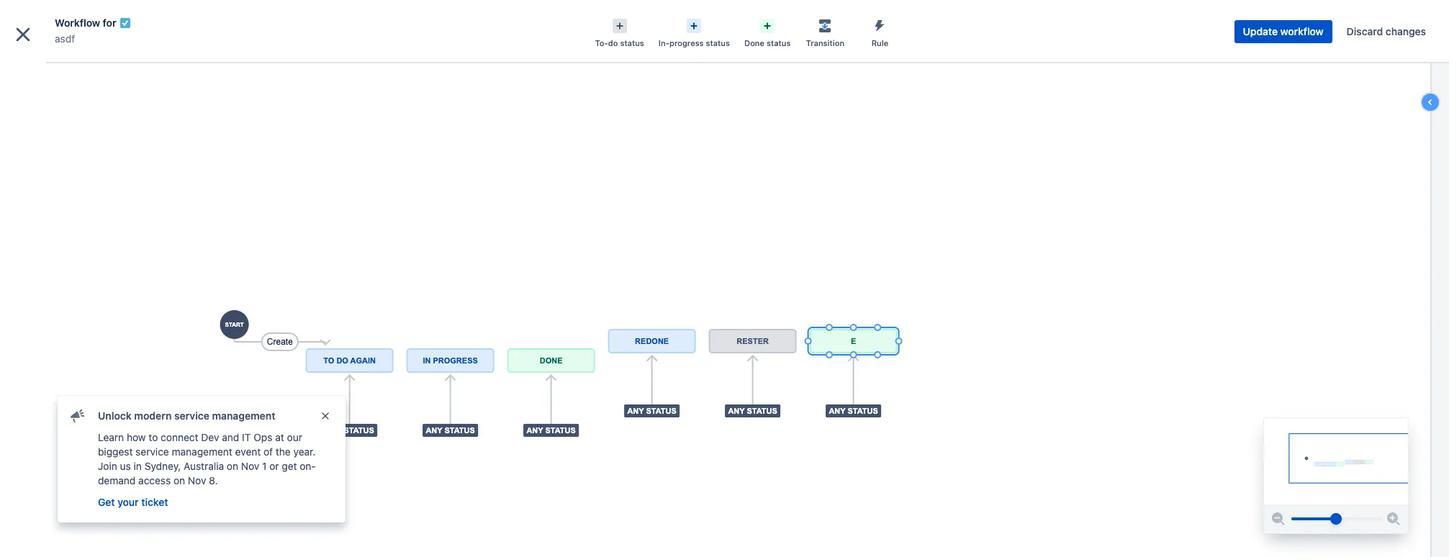 Task type: vqa. For each thing, say whether or not it's contained in the screenshot.
asdf link
yes



Task type: locate. For each thing, give the bounding box(es) containing it.
status right progress
[[706, 38, 730, 48]]

learn inside learn how to connect dev and it ops at our biggest service management event of the year. join us in sydney, australia on nov 1 or get on- demand access on nov 8.
[[98, 431, 124, 444]]

0 vertical spatial service
[[174, 410, 210, 422]]

learn how to connect dev and it ops at our biggest service management event of the year. join us in sydney, australia on nov 1 or get on- demand access on nov 8.
[[98, 431, 316, 487]]

in
[[134, 460, 142, 472], [46, 506, 53, 517]]

nov left 1 at the bottom
[[241, 460, 260, 472]]

status
[[620, 38, 644, 48], [706, 38, 730, 48], [767, 38, 791, 48]]

status for to-do status
[[620, 38, 644, 48]]

status right done
[[767, 38, 791, 48]]

0 vertical spatial nov
[[241, 460, 260, 472]]

2 horizontal spatial status
[[767, 38, 791, 48]]

close workflow editor image
[[12, 23, 35, 46]]

rule
[[872, 38, 889, 48]]

0 horizontal spatial in
[[46, 506, 53, 517]]

workflow for
[[55, 17, 116, 29]]

us
[[120, 460, 131, 472]]

to-
[[595, 38, 608, 48]]

nov down australia
[[188, 475, 206, 487]]

update workflow button
[[1235, 20, 1333, 43]]

nov
[[241, 460, 260, 472], [188, 475, 206, 487]]

your
[[118, 496, 139, 508]]

0 vertical spatial in
[[134, 460, 142, 472]]

service down to
[[136, 446, 169, 458]]

access
[[138, 475, 171, 487]]

to-do status
[[595, 38, 644, 48]]

transition button
[[798, 14, 853, 49]]

biggest
[[98, 446, 133, 458]]

done status
[[745, 38, 791, 48]]

asdf down 'asdf' link on the top left of page
[[43, 63, 64, 75]]

connect
[[161, 431, 198, 444]]

progress
[[670, 38, 704, 48]]

management up australia
[[172, 446, 232, 458]]

banner
[[0, 0, 1450, 40]]

dialog containing workflow for
[[0, 0, 1450, 557]]

learn inside learn more button
[[63, 526, 86, 537]]

how
[[127, 431, 146, 444]]

status right do
[[620, 38, 644, 48]]

1 horizontal spatial nov
[[241, 460, 260, 472]]

on down event
[[227, 460, 238, 472]]

0 horizontal spatial status
[[620, 38, 644, 48]]

get your ticket
[[98, 496, 168, 508]]

in right us
[[134, 460, 142, 472]]

0 horizontal spatial on
[[174, 475, 185, 487]]

0 vertical spatial learn
[[98, 431, 124, 444]]

done status button
[[737, 14, 798, 49]]

transition
[[806, 38, 845, 48]]

on down sydney,
[[174, 475, 185, 487]]

1 vertical spatial management
[[172, 446, 232, 458]]

0 vertical spatial asdf
[[55, 32, 75, 45]]

service
[[174, 410, 210, 422], [136, 446, 169, 458]]

primary element
[[9, 0, 1176, 40]]

1 vertical spatial on
[[174, 475, 185, 487]]

discard
[[1347, 25, 1384, 37]]

unlock modern service management
[[98, 410, 276, 422]]

more
[[89, 526, 110, 537]]

status inside 'popup button'
[[706, 38, 730, 48]]

1 horizontal spatial in
[[134, 460, 142, 472]]

1 status from the left
[[620, 38, 644, 48]]

management
[[212, 410, 276, 422], [172, 446, 232, 458]]

rule button
[[853, 14, 908, 49]]

asdf link
[[55, 30, 75, 48]]

service up connect
[[174, 410, 210, 422]]

learn more
[[63, 526, 110, 537]]

jira software image
[[37, 11, 134, 28], [37, 11, 134, 28]]

for
[[103, 17, 116, 29]]

1 vertical spatial in
[[46, 506, 53, 517]]

in-progress status button
[[652, 14, 737, 49]]

managed
[[87, 506, 124, 517]]

learn down team-
[[63, 526, 86, 537]]

0 horizontal spatial learn
[[63, 526, 86, 537]]

you're in a team-managed project
[[17, 506, 155, 517]]

0 horizontal spatial service
[[136, 446, 169, 458]]

1 horizontal spatial status
[[706, 38, 730, 48]]

1 vertical spatial nov
[[188, 475, 206, 487]]

changes
[[1386, 25, 1427, 37]]

demand
[[98, 475, 136, 487]]

asdf down workflow
[[55, 32, 75, 45]]

1 vertical spatial learn
[[63, 526, 86, 537]]

Search field
[[1176, 8, 1320, 31]]

group
[[6, 266, 167, 344], [6, 266, 167, 305], [6, 305, 167, 344]]

learn
[[98, 431, 124, 444], [63, 526, 86, 537]]

management inside learn how to connect dev and it ops at our biggest service management event of the year. join us in sydney, australia on nov 1 or get on- demand access on nov 8.
[[172, 446, 232, 458]]

at
[[275, 431, 284, 444]]

1 horizontal spatial on
[[227, 460, 238, 472]]

workflow
[[55, 17, 100, 29]]

2 status from the left
[[706, 38, 730, 48]]

you're in the workflow viewfinder, use the arrow keys to move it element
[[1265, 418, 1409, 505]]

learn up biggest
[[98, 431, 124, 444]]

on
[[227, 460, 238, 472], [174, 475, 185, 487]]

1 vertical spatial service
[[136, 446, 169, 458]]

0 vertical spatial on
[[227, 460, 238, 472]]

0 vertical spatial management
[[212, 410, 276, 422]]

1 horizontal spatial learn
[[98, 431, 124, 444]]

management up it
[[212, 410, 276, 422]]

asdf
[[55, 32, 75, 45], [43, 63, 64, 75]]

zoom out image
[[1270, 511, 1288, 528]]

update workflow
[[1244, 25, 1324, 37]]

dialog
[[0, 0, 1450, 557]]

it
[[242, 431, 251, 444]]

in left a
[[46, 506, 53, 517]]

modern
[[134, 410, 172, 422]]



Task type: describe. For each thing, give the bounding box(es) containing it.
discard changes
[[1347, 25, 1427, 37]]

ticket
[[141, 496, 168, 508]]

learn more button
[[63, 526, 110, 537]]

a
[[55, 506, 60, 517]]

to
[[149, 431, 158, 444]]

status for in-progress status
[[706, 38, 730, 48]]

learn for learn more
[[63, 526, 86, 537]]

do
[[608, 38, 618, 48]]

join
[[98, 460, 117, 472]]

get your ticket button
[[97, 494, 170, 511]]

project
[[127, 506, 155, 517]]

3 status from the left
[[767, 38, 791, 48]]

discard changes button
[[1339, 20, 1435, 43]]

in-
[[659, 38, 670, 48]]

1
[[262, 460, 267, 472]]

1 horizontal spatial service
[[174, 410, 210, 422]]

0 horizontal spatial nov
[[188, 475, 206, 487]]

dev
[[201, 431, 219, 444]]

update
[[1244, 25, 1278, 37]]

ops
[[254, 431, 273, 444]]

workflow
[[1281, 25, 1324, 37]]

get
[[98, 496, 115, 508]]

year.
[[293, 446, 316, 458]]

zoom in image
[[1386, 511, 1403, 528]]

to-do status button
[[588, 14, 652, 49]]

dismiss image
[[320, 411, 331, 422]]

learn for learn how to connect dev and it ops at our biggest service management event of the year. join us in sydney, australia on nov 1 or get on- demand access on nov 8.
[[98, 431, 124, 444]]

or
[[270, 460, 279, 472]]

in-progress status
[[659, 38, 730, 48]]

and
[[222, 431, 239, 444]]

done
[[745, 38, 765, 48]]

get
[[282, 460, 297, 472]]

service inside learn how to connect dev and it ops at our biggest service management event of the year. join us in sydney, australia on nov 1 or get on- demand access on nov 8.
[[136, 446, 169, 458]]

you're
[[17, 506, 43, 517]]

8.
[[209, 475, 218, 487]]

in inside learn how to connect dev and it ops at our biggest service management event of the year. join us in sydney, australia on nov 1 or get on- demand access on nov 8.
[[134, 460, 142, 472]]

event
[[235, 446, 261, 458]]

on-
[[300, 460, 316, 472]]

Zoom level range field
[[1292, 505, 1381, 534]]

unlock
[[98, 410, 132, 422]]

the
[[276, 446, 291, 458]]

of
[[264, 446, 273, 458]]

australia
[[184, 460, 224, 472]]

team-
[[62, 506, 87, 517]]

comment image
[[69, 408, 86, 425]]

our
[[287, 431, 302, 444]]

sydney,
[[145, 460, 181, 472]]

1 vertical spatial asdf
[[43, 63, 64, 75]]



